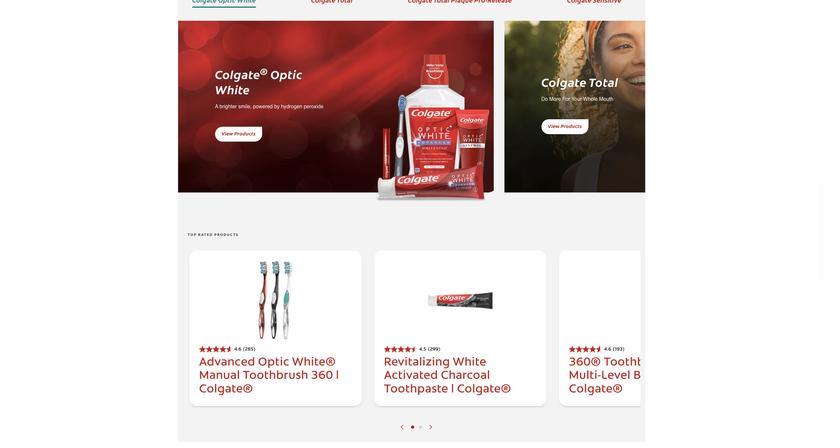 Task type: locate. For each thing, give the bounding box(es) containing it.
total
[[589, 74, 618, 90]]

2 4.6 from the left
[[604, 348, 611, 352]]

1 horizontal spatial 4.6
[[604, 348, 611, 352]]

1 vertical spatial white
[[453, 357, 486, 369]]

0 horizontal spatial toothbrush
[[243, 371, 308, 382]]

view products link
[[541, 119, 589, 134], [215, 127, 262, 142]]

revitalizing white activated charcoal toothpaste | colgate® tab panel
[[368, 249, 553, 408]]

1 horizontal spatial white
[[453, 357, 486, 369]]

0 horizontal spatial colgate®
[[199, 384, 253, 396]]

a woman smilling brightly image
[[504, 21, 823, 193]]

(299)
[[428, 348, 440, 352]]

view
[[548, 123, 560, 129], [221, 130, 233, 137]]

products down smile, at the left of the page
[[234, 130, 256, 137]]

more
[[549, 96, 561, 102]]

| for 360
[[336, 371, 339, 382]]

3 colgate® from the left
[[569, 384, 623, 396]]

| inside "advanced optic white® manual toothbrush 360 | colgate®"
[[336, 371, 339, 382]]

products down for
[[561, 123, 582, 129]]

4.6 left (285)
[[234, 348, 241, 352]]

view products link down smile, at the left of the page
[[215, 127, 262, 142]]

colgate for colgate ®
[[215, 66, 260, 83]]

view products link down for
[[541, 119, 589, 134]]

colgate® down multi-
[[569, 384, 623, 396]]

4.6 inside 360® toothbrush with multi-level bristles | colgate® tab panel
[[604, 348, 611, 352]]

| for bristles
[[677, 371, 681, 382]]

0 vertical spatial view
[[548, 123, 560, 129]]

products right rated
[[214, 234, 238, 237]]

0 vertical spatial view products
[[548, 123, 582, 129]]

with
[[672, 357, 697, 369]]

view products link for colgate
[[215, 127, 262, 142]]

a brighter smile, powered by hydrogen peroxide
[[215, 104, 323, 110]]

0 vertical spatial toothbrush
[[604, 357, 669, 369]]

0 vertical spatial products
[[561, 123, 582, 129]]

optic inside optic white
[[270, 66, 303, 83]]

0 horizontal spatial 4.6
[[234, 348, 241, 352]]

colgate® for multi-
[[569, 384, 623, 396]]

| right 360
[[336, 371, 339, 382]]

rated
[[198, 234, 213, 237]]

0 vertical spatial white
[[215, 81, 250, 98]]

toothbrush
[[604, 357, 669, 369], [243, 371, 308, 382]]

®
[[260, 65, 268, 77]]

revitalizing white activated charcoal toothpaste | colgate®
[[384, 357, 511, 396]]

4.5
[[419, 348, 426, 352]]

|
[[336, 371, 339, 382], [677, 371, 681, 382], [451, 384, 454, 396]]

0 horizontal spatial view
[[221, 130, 233, 137]]

products for colgate total
[[561, 123, 582, 129]]

1 horizontal spatial |
[[451, 384, 454, 396]]

powered
[[253, 104, 273, 110]]

1 horizontal spatial view products link
[[541, 119, 589, 134]]

4.5 (299)
[[419, 348, 440, 352]]

colgate® down manual
[[199, 384, 253, 396]]

0 horizontal spatial view products link
[[215, 127, 262, 142]]

colgate inside colgate ®
[[215, 66, 260, 83]]

| inside the 360® toothbrush with multi-level bristles | colgate®
[[677, 371, 681, 382]]

top
[[188, 234, 197, 237]]

4.6 left (193)
[[604, 348, 611, 352]]

2 colgate® from the left
[[457, 384, 511, 396]]

colgate total
[[541, 74, 618, 90]]

optic white
[[215, 66, 303, 98]]

advanced optic white® manual toothbrush 360 | colgate®
[[199, 357, 339, 396]]

by
[[274, 104, 280, 110]]

hydrogen
[[281, 104, 302, 110]]

optic
[[270, 66, 303, 83], [258, 357, 289, 369]]

1 vertical spatial view
[[221, 130, 233, 137]]

view products down smile, at the left of the page
[[221, 130, 256, 137]]

1 vertical spatial toothbrush
[[243, 371, 308, 382]]

colgate® inside "advanced optic white® manual toothbrush 360 | colgate®"
[[199, 384, 253, 396]]

colgate for colgate total
[[541, 74, 586, 90]]

1 colgate® from the left
[[199, 384, 253, 396]]

white inside revitalizing white activated charcoal toothpaste | colgate®
[[453, 357, 486, 369]]

(193)
[[613, 348, 625, 352]]

white inside optic white
[[215, 81, 250, 98]]

1 vertical spatial products
[[234, 130, 256, 137]]

tab list
[[409, 421, 424, 434]]

1 vertical spatial optic
[[258, 357, 289, 369]]

0 horizontal spatial white
[[215, 81, 250, 98]]

products
[[561, 123, 582, 129], [234, 130, 256, 137], [214, 234, 238, 237]]

white
[[215, 81, 250, 98], [453, 357, 486, 369]]

| down charcoal
[[451, 384, 454, 396]]

4.6 (285)
[[234, 348, 255, 352]]

view products down for
[[548, 123, 582, 129]]

0 horizontal spatial |
[[336, 371, 339, 382]]

colgate®
[[199, 384, 253, 396], [457, 384, 511, 396], [569, 384, 623, 396]]

2 horizontal spatial colgate®
[[569, 384, 623, 396]]

360
[[311, 371, 333, 382]]

1 horizontal spatial colgate
[[541, 74, 586, 90]]

| down with
[[677, 371, 681, 382]]

colgate® inside revitalizing white activated charcoal toothpaste | colgate®
[[457, 384, 511, 396]]

1 horizontal spatial colgate®
[[457, 384, 511, 396]]

2 horizontal spatial |
[[677, 371, 681, 382]]

advanced
[[199, 357, 255, 369]]

4.6 for advanced
[[234, 348, 241, 352]]

4.6 (193)
[[604, 348, 625, 352]]

brighter
[[219, 104, 237, 110]]

1 horizontal spatial view
[[548, 123, 560, 129]]

1 horizontal spatial toothbrush
[[604, 357, 669, 369]]

colgate® inside the 360® toothbrush with multi-level bristles | colgate®
[[569, 384, 623, 396]]

charcoal
[[441, 371, 490, 382]]

4.6
[[234, 348, 241, 352], [604, 348, 611, 352]]

top rated products
[[188, 234, 238, 237]]

white up charcoal
[[453, 357, 486, 369]]

1 4.6 from the left
[[234, 348, 241, 352]]

0 vertical spatial optic
[[270, 66, 303, 83]]

view down brighter
[[221, 130, 233, 137]]

4.6 inside advanced optic white® manual toothbrush 360 | colgate® tab panel
[[234, 348, 241, 352]]

colgate
[[215, 66, 260, 83], [541, 74, 586, 90]]

white up brighter
[[215, 81, 250, 98]]

view products link for colgate total
[[541, 119, 589, 134]]

view down more
[[548, 123, 560, 129]]

view products
[[548, 123, 582, 129], [221, 130, 256, 137]]

0 horizontal spatial view products
[[221, 130, 256, 137]]

optic inside "advanced optic white® manual toothbrush 360 | colgate®"
[[258, 357, 289, 369]]

colgate® down charcoal
[[457, 384, 511, 396]]

products for colgate
[[234, 130, 256, 137]]

1 vertical spatial view products
[[221, 130, 256, 137]]

1 horizontal spatial view products
[[548, 123, 582, 129]]

0 horizontal spatial colgate
[[215, 66, 260, 83]]

a
[[215, 104, 218, 110]]

360® toothbrush with multi-level bristles | colgate® tab panel
[[553, 249, 738, 408]]

4.6 for 360®
[[604, 348, 611, 352]]



Task type: vqa. For each thing, say whether or not it's contained in the screenshot.
the Whitening
no



Task type: describe. For each thing, give the bounding box(es) containing it.
white®
[[292, 357, 336, 369]]

colgate® for manual
[[199, 384, 253, 396]]

toothbrush inside the 360® toothbrush with multi-level bristles | colgate®
[[604, 357, 669, 369]]

360®
[[569, 357, 601, 369]]

toothbrush inside "advanced optic white® manual toothbrush 360 | colgate®"
[[243, 371, 308, 382]]

manual
[[199, 371, 240, 382]]

activated
[[384, 371, 438, 382]]

for
[[562, 96, 570, 102]]

view for colgate total
[[548, 123, 560, 129]]

mouth
[[599, 96, 613, 102]]

white for optic
[[215, 81, 250, 98]]

colgate ®
[[215, 65, 268, 83]]

smile,
[[238, 104, 252, 110]]

(285)
[[243, 348, 255, 352]]

whole
[[583, 96, 598, 102]]

bristles
[[633, 371, 675, 382]]

peroxide
[[304, 104, 323, 110]]

level
[[601, 371, 631, 382]]

multi-
[[569, 371, 601, 382]]

360® toothbrush with multi-level bristles | colgate®
[[569, 357, 697, 396]]

your
[[571, 96, 582, 102]]

colgate optic white products image
[[371, 42, 493, 214]]

revitalizing
[[384, 357, 450, 369]]

2 vertical spatial products
[[214, 234, 238, 237]]

red background image
[[178, 21, 494, 193]]

view products for colgate total
[[548, 123, 582, 129]]

| inside revitalizing white activated charcoal toothpaste | colgate®
[[451, 384, 454, 396]]

white for revitalizing
[[453, 357, 486, 369]]

do
[[541, 96, 548, 102]]

toothpaste
[[384, 384, 448, 396]]

do more for your whole mouth
[[541, 96, 613, 102]]

advanced optic white® manual toothbrush 360 | colgate® tab panel
[[183, 249, 368, 408]]

view products for colgate
[[221, 130, 256, 137]]

view for colgate
[[221, 130, 233, 137]]



